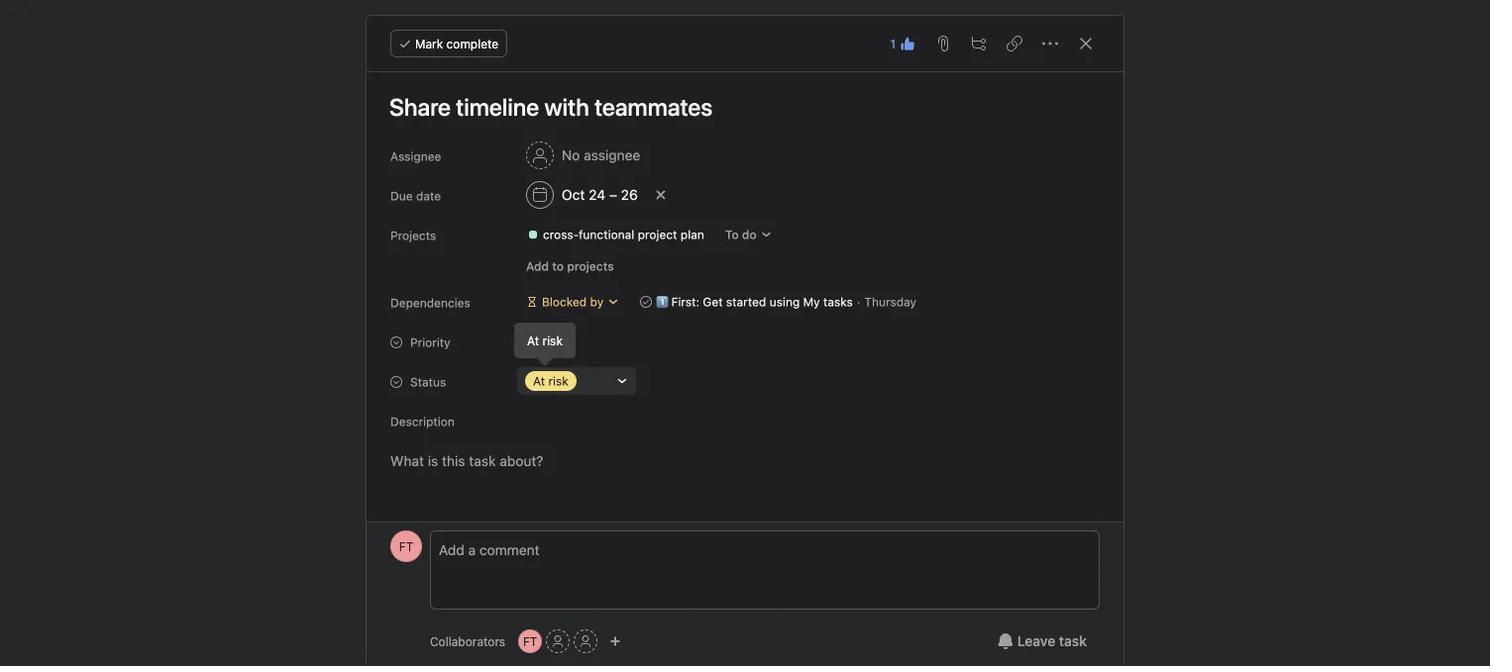 Task type: describe. For each thing, give the bounding box(es) containing it.
leave task
[[1017, 634, 1087, 650]]

at risk button
[[517, 368, 636, 395]]

0 horizontal spatial ft button
[[390, 531, 422, 563]]

description
[[390, 415, 455, 429]]

add
[[526, 260, 549, 273]]

24
[[589, 187, 606, 203]]

0 vertical spatial ft
[[399, 540, 413, 554]]

using
[[770, 295, 800, 309]]

at inside tooltip
[[527, 334, 539, 348]]

do
[[742, 228, 757, 242]]

task
[[1059, 634, 1087, 650]]

copy task link image
[[1007, 36, 1022, 52]]

share timeline with teammates dialog
[[367, 16, 1124, 667]]

leave
[[1017, 634, 1055, 650]]

–
[[609, 187, 617, 203]]

complete
[[446, 37, 499, 51]]

status
[[410, 376, 446, 389]]

mark complete button
[[390, 30, 507, 57]]

more actions for this task image
[[1042, 36, 1058, 52]]

1 button
[[884, 30, 921, 57]]

assignee
[[390, 150, 441, 163]]

first:
[[671, 295, 699, 309]]

add to projects button
[[517, 253, 623, 280]]

started
[[726, 295, 766, 309]]

add to projects
[[526, 260, 614, 273]]

tasks
[[823, 295, 853, 309]]

to do
[[725, 228, 757, 242]]

due date
[[390, 189, 441, 203]]

risk inside "dropdown button"
[[548, 375, 569, 388]]

functional
[[579, 228, 634, 242]]

cross-
[[543, 228, 579, 242]]

projects
[[390, 229, 436, 243]]

mark
[[415, 37, 443, 51]]

due
[[390, 189, 413, 203]]

no assignee
[[562, 147, 640, 163]]

leave task button
[[985, 624, 1100, 660]]

1️⃣ first: get started using my tasks
[[656, 295, 853, 309]]

blocked
[[542, 295, 587, 309]]

to do button
[[716, 221, 781, 249]]

cross-functional project plan
[[543, 228, 704, 242]]

risk inside tooltip
[[543, 334, 563, 348]]

clear due date image
[[655, 189, 667, 201]]

blocked by button
[[517, 288, 628, 316]]

plan
[[681, 228, 704, 242]]

add or remove collaborators image
[[609, 636, 621, 648]]



Task type: vqa. For each thing, say whether or not it's contained in the screenshot.
Copy task link image
yes



Task type: locate. For each thing, give the bounding box(es) containing it.
0 vertical spatial at
[[527, 334, 539, 348]]

0 vertical spatial risk
[[543, 334, 563, 348]]

1
[[890, 37, 896, 51]]

oct
[[562, 187, 585, 203]]

1 vertical spatial ft button
[[518, 630, 542, 654]]

main content inside the share timeline with teammates dialog
[[369, 72, 1122, 667]]

at
[[527, 334, 539, 348], [533, 375, 545, 388]]

by
[[590, 295, 604, 309]]

ft
[[399, 540, 413, 554], [523, 635, 537, 649]]

0 horizontal spatial ft
[[399, 540, 413, 554]]

1 vertical spatial at risk
[[533, 375, 569, 388]]

no
[[562, 147, 580, 163]]

dependencies
[[390, 296, 470, 310]]

priority
[[410, 336, 450, 350]]

1 vertical spatial risk
[[548, 375, 569, 388]]

blocked by
[[542, 295, 604, 309]]

at risk inside the 'at risk' tooltip
[[527, 334, 563, 348]]

risk down blocked
[[543, 334, 563, 348]]

1 horizontal spatial ft button
[[518, 630, 542, 654]]

Task Name text field
[[376, 84, 1100, 130]]

cross-functional project plan link
[[519, 225, 712, 245]]

1 horizontal spatial ft
[[523, 635, 537, 649]]

1️⃣
[[656, 295, 668, 309]]

ft button
[[390, 531, 422, 563], [518, 630, 542, 654]]

1 vertical spatial at
[[533, 375, 545, 388]]

at inside "dropdown button"
[[533, 375, 545, 388]]

risk
[[543, 334, 563, 348], [548, 375, 569, 388]]

attachments: add a file to this task, share timeline with teammates image
[[935, 36, 951, 52]]

main content
[[369, 72, 1122, 667]]

main content containing no assignee
[[369, 72, 1122, 667]]

get
[[703, 295, 723, 309]]

date
[[416, 189, 441, 203]]

at down the 'at risk' tooltip
[[533, 375, 545, 388]]

collaborators
[[430, 635, 505, 649]]

at risk
[[527, 334, 563, 348], [533, 375, 569, 388]]

0 vertical spatial ft button
[[390, 531, 422, 563]]

my
[[803, 295, 820, 309]]

at risk down blocked
[[527, 334, 563, 348]]

oct 24 – 26
[[562, 187, 638, 203]]

to
[[552, 260, 564, 273]]

risk down the 'at risk' tooltip
[[548, 375, 569, 388]]

0 vertical spatial at risk
[[527, 334, 563, 348]]

26
[[621, 187, 638, 203]]

project
[[638, 228, 677, 242]]

collapse task pane image
[[1078, 36, 1094, 52]]

projects
[[567, 260, 614, 273]]

assignee
[[584, 147, 640, 163]]

no assignee button
[[517, 138, 649, 173]]

at risk tooltip
[[515, 324, 575, 364]]

add subtask image
[[971, 36, 987, 52]]

thursday
[[864, 295, 917, 309]]

at down blocked by dropdown button
[[527, 334, 539, 348]]

mark complete
[[415, 37, 499, 51]]

at risk down the 'at risk' tooltip
[[533, 375, 569, 388]]

to
[[725, 228, 739, 242]]

1 vertical spatial ft
[[523, 635, 537, 649]]

at risk inside at risk "dropdown button"
[[533, 375, 569, 388]]



